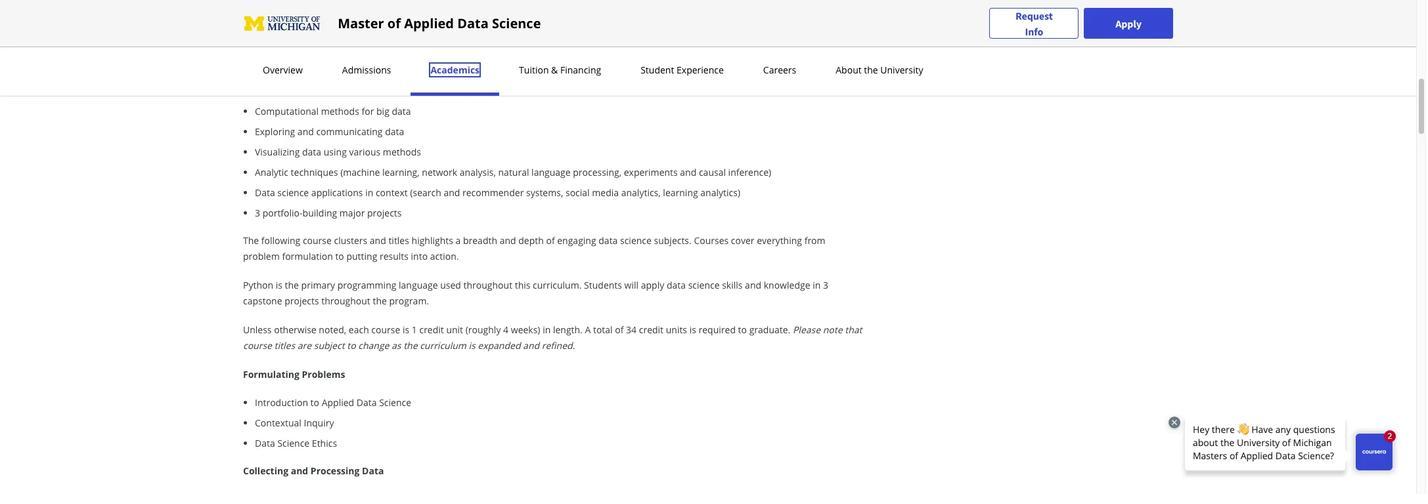 Task type: locate. For each thing, give the bounding box(es) containing it.
is down (roughly
[[469, 340, 476, 352]]

applied up approach.
[[591, 16, 623, 29]]

1 vertical spatial language
[[399, 279, 438, 292]]

curriculum
[[420, 340, 467, 352]]

highlights
[[412, 235, 453, 247]]

introduction
[[255, 397, 308, 409]]

language up systems,
[[532, 166, 571, 179]]

to
[[335, 250, 344, 263], [738, 324, 747, 337], [347, 340, 356, 352], [311, 397, 319, 409]]

0 vertical spatial projects
[[367, 207, 402, 220]]

science up mads
[[648, 16, 680, 29]]

language inside list item
[[532, 166, 571, 179]]

list containing introduction to applied data science
[[248, 396, 864, 451]]

data inside introduction to applied data science "list item"
[[357, 397, 377, 409]]

refined.
[[542, 340, 575, 352]]

0 vertical spatial list
[[248, 105, 864, 220]]

academics link
[[427, 64, 484, 76]]

0 vertical spatial program
[[716, 16, 754, 29]]

mads
[[642, 32, 668, 45]]

applied up science, at top left
[[404, 14, 454, 32]]

science inside python is the primary programming language used throughout this curriculum. students will apply data science skills and knowledge in 3 capstone projects throughout the program.
[[689, 279, 720, 292]]

program down (mads)
[[670, 32, 708, 45]]

is right units at bottom left
[[690, 324, 697, 337]]

1 vertical spatial university
[[881, 64, 924, 76]]

computation
[[754, 32, 809, 45]]

science left subjects. at the left of page
[[620, 235, 652, 247]]

data right 'engaging'
[[599, 235, 618, 247]]

with
[[424, 32, 442, 45], [812, 32, 830, 45]]

collecting and processing data
[[243, 465, 384, 478]]

1 horizontal spatial applied
[[404, 14, 454, 32]]

a
[[585, 324, 591, 337]]

0 vertical spatial will
[[756, 16, 770, 29]]

data down change
[[357, 397, 377, 409]]

program up intersects
[[716, 16, 754, 29]]

approach.
[[578, 32, 621, 45]]

and up putting
[[370, 235, 386, 247]]

2 an from the left
[[515, 32, 526, 45]]

1 horizontal spatial an
[[515, 32, 526, 45]]

list
[[248, 105, 864, 220], [248, 396, 864, 451]]

data right apply
[[667, 279, 686, 292]]

0 horizontal spatial an
[[445, 32, 455, 45]]

the left mads
[[624, 32, 640, 45]]

0 horizontal spatial the
[[243, 235, 259, 247]]

methods up communicating
[[321, 105, 359, 118]]

course down unless
[[243, 340, 272, 352]]

introduction to applied data science
[[255, 397, 411, 409]]

science down contextual inquiry
[[278, 438, 310, 450]]

data down analytic
[[255, 187, 275, 199]]

in down (machine
[[366, 187, 374, 199]]

ethics
[[312, 438, 337, 450]]

the down programming
[[373, 295, 387, 308]]

0 horizontal spatial university
[[348, 16, 391, 29]]

0 horizontal spatial throughout
[[322, 295, 371, 308]]

1 vertical spatial titles
[[274, 340, 295, 352]]

data up mads
[[626, 16, 646, 29]]

courses
[[694, 235, 729, 247]]

into up tuition & financing link
[[550, 48, 567, 60]]

apply
[[641, 279, 665, 292]]

projects down primary
[[285, 295, 319, 308]]

1 horizontal spatial titles
[[389, 235, 409, 247]]

2 credit from the left
[[639, 324, 664, 337]]

1 horizontal spatial credit
[[639, 324, 664, 337]]

overview
[[263, 64, 303, 76]]

throughout
[[464, 279, 513, 292], [322, 295, 371, 308]]

1 vertical spatial 3
[[823, 279, 829, 292]]

and right 'skills'
[[745, 279, 762, 292]]

data science ethics list item
[[255, 437, 864, 451]]

financing
[[561, 64, 602, 76]]

that inside 'students enrolled in the university of michigan school of information's master of applied data science (mads) program will take courses in all essential subjects of applied data science, with an emphasis on an end-to-end approach. the mads program intersects computation with theory and application, ensuring that students put their data science learnings into practice.'
[[354, 48, 371, 60]]

0 horizontal spatial students
[[243, 16, 281, 29]]

0 horizontal spatial 3
[[255, 207, 260, 220]]

inference)
[[729, 166, 772, 179]]

in
[[322, 16, 330, 29], [829, 16, 837, 29], [366, 187, 374, 199], [813, 279, 821, 292], [543, 324, 551, 337]]

titles
[[389, 235, 409, 247], [274, 340, 295, 352]]

university inside 'students enrolled in the university of michigan school of information's master of applied data science (mads) program will take courses in all essential subjects of applied data science, with an emphasis on an end-to-end approach. the mads program intersects computation with theory and application, ensuring that students put their data science learnings into practice.'
[[348, 16, 391, 29]]

applications
[[311, 187, 363, 199]]

1 an from the left
[[445, 32, 455, 45]]

3 inside "list item"
[[255, 207, 260, 220]]

using
[[324, 146, 347, 158]]

knowledge
[[764, 279, 811, 292]]

0 horizontal spatial will
[[625, 279, 639, 292]]

course up as
[[372, 324, 400, 337]]

the up applied
[[332, 16, 346, 29]]

and left depth
[[500, 235, 516, 247]]

0 vertical spatial students
[[243, 16, 281, 29]]

1 list from the top
[[248, 105, 864, 220]]

and down computational
[[298, 126, 314, 138]]

science left 'skills'
[[689, 279, 720, 292]]

2 horizontal spatial applied
[[591, 16, 623, 29]]

data down the 'contextual'
[[255, 438, 275, 450]]

students inside python is the primary programming language used throughout this curriculum. students will apply data science skills and knowledge in 3 capstone projects throughout the program.
[[584, 279, 622, 292]]

on
[[501, 32, 513, 45]]

processing
[[311, 465, 360, 478]]

data right big
[[392, 105, 411, 118]]

1 vertical spatial will
[[625, 279, 639, 292]]

data right the processing
[[362, 465, 384, 478]]

1 horizontal spatial program
[[716, 16, 754, 29]]

science inside 'students enrolled in the university of michigan school of information's master of applied data science (mads) program will take courses in all essential subjects of applied data science, with an emphasis on an end-to-end approach. the mads program intersects computation with theory and application, ensuring that students put their data science learnings into practice.'
[[648, 16, 680, 29]]

data
[[366, 32, 385, 45], [453, 48, 472, 60], [392, 105, 411, 118], [385, 126, 404, 138], [302, 146, 321, 158], [599, 235, 618, 247], [667, 279, 686, 292]]

visualizing data using various methods list item
[[255, 145, 864, 159]]

1 vertical spatial program
[[670, 32, 708, 45]]

0 horizontal spatial projects
[[285, 295, 319, 308]]

cover
[[731, 235, 755, 247]]

of inside the following course clusters and titles highlights a breadth and depth of engaging data science subjects. courses cover everything from problem formulation to putting results into action.
[[546, 235, 555, 247]]

projects
[[367, 207, 402, 220], [285, 295, 319, 308]]

is inside please note that course titles are subject to change as the curriculum is expanded and refined.
[[469, 340, 476, 352]]

language up the program.
[[399, 279, 438, 292]]

science inside "list item"
[[278, 187, 309, 199]]

computational methods for big data list item
[[255, 105, 864, 118]]

0 vertical spatial methods
[[321, 105, 359, 118]]

science down as
[[379, 397, 411, 409]]

the inside please note that course titles are subject to change as the curriculum is expanded and refined.
[[404, 340, 418, 352]]

1 vertical spatial projects
[[285, 295, 319, 308]]

2 vertical spatial course
[[243, 340, 272, 352]]

0 vertical spatial the
[[624, 32, 640, 45]]

science up portfolio-
[[278, 187, 309, 199]]

in left all
[[829, 16, 837, 29]]

clusters
[[334, 235, 368, 247]]

3 portfolio-building major projects list item
[[255, 206, 864, 220]]

data inside data science ethics list item
[[255, 438, 275, 450]]

master up end
[[547, 16, 577, 29]]

data inside python is the primary programming language used throughout this curriculum. students will apply data science skills and knowledge in 3 capstone projects throughout the program.
[[667, 279, 686, 292]]

1 vertical spatial into
[[411, 250, 428, 263]]

action.
[[430, 250, 459, 263]]

applied up inquiry on the bottom
[[322, 397, 354, 409]]

0 horizontal spatial into
[[411, 250, 428, 263]]

1 horizontal spatial 3
[[823, 279, 829, 292]]

0 horizontal spatial course
[[243, 340, 272, 352]]

1 horizontal spatial projects
[[367, 207, 402, 220]]

the up problem
[[243, 235, 259, 247]]

methods
[[321, 105, 359, 118], [383, 146, 421, 158]]

media
[[592, 187, 619, 199]]

1 horizontal spatial language
[[532, 166, 571, 179]]

2 horizontal spatial course
[[372, 324, 400, 337]]

1 vertical spatial the
[[243, 235, 259, 247]]

0 horizontal spatial with
[[424, 32, 442, 45]]

0 horizontal spatial that
[[354, 48, 371, 60]]

0 vertical spatial into
[[550, 48, 567, 60]]

and inside python is the primary programming language used throughout this curriculum. students will apply data science skills and knowledge in 3 capstone projects throughout the program.
[[745, 279, 762, 292]]

3 inside python is the primary programming language used throughout this curriculum. students will apply data science skills and knowledge in 3 capstone projects throughout the program.
[[823, 279, 829, 292]]

is right python
[[276, 279, 283, 292]]

1 horizontal spatial throughout
[[464, 279, 513, 292]]

language inside python is the primary programming language used throughout this curriculum. students will apply data science skills and knowledge in 3 capstone projects throughout the program.
[[399, 279, 438, 292]]

to down each
[[347, 340, 356, 352]]

1 vertical spatial list
[[248, 396, 864, 451]]

is left 1 at the left of the page
[[403, 324, 410, 337]]

and down the essential
[[243, 48, 260, 60]]

course up formulation
[[303, 235, 332, 247]]

3 left portfolio-
[[255, 207, 260, 220]]

with down 'master of applied data science'
[[424, 32, 442, 45]]

1 horizontal spatial will
[[756, 16, 770, 29]]

0 vertical spatial titles
[[389, 235, 409, 247]]

end
[[559, 32, 576, 45]]

with down courses
[[812, 32, 830, 45]]

applied inside "list item"
[[322, 397, 354, 409]]

to inside "list item"
[[311, 397, 319, 409]]

student
[[641, 64, 675, 76]]

will inside python is the primary programming language used throughout this curriculum. students will apply data science skills and knowledge in 3 capstone projects throughout the program.
[[625, 279, 639, 292]]

master
[[338, 14, 384, 32], [547, 16, 577, 29]]

0 vertical spatial 3
[[255, 207, 260, 220]]

data inside the following course clusters and titles highlights a breadth and depth of engaging data science subjects. courses cover everything from problem formulation to putting results into action.
[[599, 235, 618, 247]]

michigan
[[405, 16, 443, 29]]

3 right knowledge
[[823, 279, 829, 292]]

careers link
[[760, 64, 801, 76]]

1 horizontal spatial into
[[550, 48, 567, 60]]

projects down context
[[367, 207, 402, 220]]

to right required
[[738, 324, 747, 337]]

admissions
[[342, 64, 391, 76]]

1 horizontal spatial course
[[303, 235, 332, 247]]

course
[[303, 235, 332, 247], [372, 324, 400, 337], [243, 340, 272, 352]]

to inside the following course clusters and titles highlights a breadth and depth of engaging data science subjects. courses cover everything from problem formulation to putting results into action.
[[335, 250, 344, 263]]

applied for master of applied data science
[[404, 14, 454, 32]]

to down clusters
[[335, 250, 344, 263]]

university right about
[[881, 64, 924, 76]]

and inside "list item"
[[444, 187, 460, 199]]

1 vertical spatial methods
[[383, 146, 421, 158]]

1 horizontal spatial with
[[812, 32, 830, 45]]

that up admissions
[[354, 48, 371, 60]]

1 vertical spatial that
[[845, 324, 863, 337]]

to up inquiry on the bottom
[[311, 397, 319, 409]]

students up total
[[584, 279, 622, 292]]

0 vertical spatial university
[[348, 16, 391, 29]]

1 horizontal spatial master
[[547, 16, 577, 29]]

science inside 'students enrolled in the university of michigan school of information's master of applied data science (mads) program will take courses in all essential subjects of applied data science, with an emphasis on an end-to-end approach. the mads program intersects computation with theory and application, ensuring that students put their data science learnings into practice.'
[[474, 48, 506, 60]]

1
[[412, 324, 417, 337]]

titles down otherwise
[[274, 340, 295, 352]]

titles up results
[[389, 235, 409, 247]]

0 horizontal spatial language
[[399, 279, 438, 292]]

course inside please note that course titles are subject to change as the curriculum is expanded and refined.
[[243, 340, 272, 352]]

in right enrolled
[[322, 16, 330, 29]]

credit right 34
[[639, 324, 664, 337]]

throughout left this
[[464, 279, 513, 292]]

credit
[[420, 324, 444, 337], [639, 324, 664, 337]]

science down the emphasis
[[474, 48, 506, 60]]

information's
[[488, 16, 545, 29]]

into inside the following course clusters and titles highlights a breadth and depth of engaging data science subjects. courses cover everything from problem formulation to putting results into action.
[[411, 250, 428, 263]]

the right as
[[404, 340, 418, 352]]

that inside please note that course titles are subject to change as the curriculum is expanded and refined.
[[845, 324, 863, 337]]

titles inside the following course clusters and titles highlights a breadth and depth of engaging data science subjects. courses cover everything from problem formulation to putting results into action.
[[389, 235, 409, 247]]

will left apply
[[625, 279, 639, 292]]

throughout down programming
[[322, 295, 371, 308]]

overview link
[[259, 64, 307, 76]]

0 horizontal spatial credit
[[420, 324, 444, 337]]

1 horizontal spatial students
[[584, 279, 622, 292]]

the inside the following course clusters and titles highlights a breadth and depth of engaging data science subjects. courses cover everything from problem formulation to putting results into action.
[[243, 235, 259, 247]]

in right knowledge
[[813, 279, 821, 292]]

into down the highlights
[[411, 250, 428, 263]]

0 vertical spatial course
[[303, 235, 332, 247]]

methods up the 'learning,'
[[383, 146, 421, 158]]

data down big
[[385, 126, 404, 138]]

students enrolled in the university of michigan school of information's master of applied data science (mads) program will take courses in all essential subjects of applied data science, with an emphasis on an end-to-end approach. the mads program intersects computation with theory and application, ensuring that students put their data science learnings into practice.
[[243, 16, 860, 60]]

1 horizontal spatial that
[[845, 324, 863, 337]]

and down weeks)
[[523, 340, 540, 352]]

and down data science ethics
[[291, 465, 308, 478]]

0 vertical spatial that
[[354, 48, 371, 60]]

contextual
[[255, 417, 302, 430]]

2 list from the top
[[248, 396, 864, 451]]

a
[[456, 235, 461, 247]]

exploring and communicating data
[[255, 126, 404, 138]]

data up the emphasis
[[458, 14, 489, 32]]

putting
[[347, 250, 377, 263]]

the right about
[[864, 64, 879, 76]]

credit right 1 at the left of the page
[[420, 324, 444, 337]]

social
[[566, 187, 590, 199]]

and down network
[[444, 187, 460, 199]]

that
[[354, 48, 371, 60], [845, 324, 863, 337]]

an right on
[[515, 32, 526, 45]]

0 horizontal spatial applied
[[322, 397, 354, 409]]

request info button
[[990, 8, 1079, 39]]

exploring
[[255, 126, 295, 138]]

graduate.
[[750, 324, 791, 337]]

the left primary
[[285, 279, 299, 292]]

will left take
[[756, 16, 770, 29]]

that right note
[[845, 324, 863, 337]]

science inside "list item"
[[379, 397, 411, 409]]

various
[[349, 146, 381, 158]]

0 vertical spatial language
[[532, 166, 571, 179]]

students up the essential
[[243, 16, 281, 29]]

learning
[[663, 187, 698, 199]]

1 vertical spatial students
[[584, 279, 622, 292]]

problems
[[302, 369, 345, 381]]

theory
[[832, 32, 860, 45]]

and
[[243, 48, 260, 60], [298, 126, 314, 138], [680, 166, 697, 179], [444, 187, 460, 199], [370, 235, 386, 247], [500, 235, 516, 247], [745, 279, 762, 292], [523, 340, 540, 352], [291, 465, 308, 478]]

university up applied
[[348, 16, 391, 29]]

0 horizontal spatial titles
[[274, 340, 295, 352]]

an up their
[[445, 32, 455, 45]]

recommender
[[463, 187, 524, 199]]

the
[[332, 16, 346, 29], [864, 64, 879, 76], [285, 279, 299, 292], [373, 295, 387, 308], [404, 340, 418, 352]]

master up applied
[[338, 14, 384, 32]]

apply
[[1116, 17, 1142, 30]]

contextual inquiry list item
[[255, 417, 864, 430]]

data
[[458, 14, 489, 32], [626, 16, 646, 29], [255, 187, 275, 199], [357, 397, 377, 409], [255, 438, 275, 450], [362, 465, 384, 478]]

formulation
[[282, 250, 333, 263]]

building
[[303, 207, 337, 220]]

1 horizontal spatial the
[[624, 32, 640, 45]]



Task type: describe. For each thing, give the bounding box(es) containing it.
engaging
[[558, 235, 597, 247]]

analytic
[[255, 166, 289, 179]]

34
[[626, 324, 637, 337]]

into inside 'students enrolled in the university of michigan school of information's master of applied data science (mads) program will take courses in all essential subjects of applied data science, with an emphasis on an end-to-end approach. the mads program intersects computation with theory and application, ensuring that students put their data science learnings into practice.'
[[550, 48, 567, 60]]

is inside python is the primary programming language used throughout this curriculum. students will apply data science skills and knowledge in 3 capstone projects throughout the program.
[[276, 279, 283, 292]]

1 with from the left
[[424, 32, 442, 45]]

in inside python is the primary programming language used throughout this curriculum. students will apply data science skills and knowledge in 3 capstone projects throughout the program.
[[813, 279, 821, 292]]

academics
[[431, 64, 480, 76]]

following
[[261, 235, 301, 247]]

data inside "list item"
[[255, 187, 275, 199]]

are
[[298, 340, 312, 352]]

school
[[446, 16, 474, 29]]

unit
[[447, 324, 463, 337]]

0 vertical spatial throughout
[[464, 279, 513, 292]]

length.
[[553, 324, 583, 337]]

data science ethics
[[255, 438, 337, 450]]

data up "techniques"
[[302, 146, 321, 158]]

used
[[440, 279, 461, 292]]

python
[[243, 279, 273, 292]]

the inside 'students enrolled in the university of michigan school of information's master of applied data science (mads) program will take courses in all essential subjects of applied data science, with an emphasis on an end-to-end approach. the mads program intersects computation with theory and application, ensuring that students put their data science learnings into practice.'
[[332, 16, 346, 29]]

1 vertical spatial course
[[372, 324, 400, 337]]

about
[[836, 64, 862, 76]]

science up on
[[492, 14, 541, 32]]

natural
[[499, 166, 529, 179]]

data inside 'students enrolled in the university of michigan school of information's master of applied data science (mads) program will take courses in all essential subjects of applied data science, with an emphasis on an end-to-end approach. the mads program intersects computation with theory and application, ensuring that students put their data science learnings into practice.'
[[626, 16, 646, 29]]

visualizing data using various methods
[[255, 146, 421, 158]]

systems,
[[526, 187, 563, 199]]

0 horizontal spatial master
[[338, 14, 384, 32]]

the inside 'students enrolled in the university of michigan school of information's master of applied data science (mads) program will take courses in all essential subjects of applied data science, with an emphasis on an end-to-end approach. the mads program intersects computation with theory and application, ensuring that students put their data science learnings into practice.'
[[624, 32, 640, 45]]

exploring and communicating data list item
[[255, 125, 864, 139]]

total
[[593, 324, 613, 337]]

info
[[1026, 25, 1044, 38]]

about the university
[[836, 64, 924, 76]]

this
[[515, 279, 531, 292]]

0 horizontal spatial methods
[[321, 105, 359, 118]]

please
[[793, 324, 821, 337]]

in up refined.
[[543, 324, 551, 337]]

university of michigan image
[[243, 13, 322, 34]]

otherwise
[[274, 324, 317, 337]]

experience
[[677, 64, 724, 76]]

in inside "list item"
[[366, 187, 374, 199]]

capstone
[[243, 295, 282, 308]]

will inside 'students enrolled in the university of michigan school of information's master of applied data science (mads) program will take courses in all essential subjects of applied data science, with an emphasis on an end-to-end approach. the mads program intersects computation with theory and application, ensuring that students put their data science learnings into practice.'
[[756, 16, 770, 29]]

results
[[380, 250, 409, 263]]

data up academics
[[453, 48, 472, 60]]

units
[[666, 324, 688, 337]]

everything
[[757, 235, 803, 247]]

ensuring
[[314, 48, 352, 60]]

introduction to applied data science list item
[[255, 396, 864, 410]]

science,
[[388, 32, 421, 45]]

inquiry
[[304, 417, 334, 430]]

analysis,
[[460, 166, 496, 179]]

(search
[[410, 187, 442, 199]]

portfolio-
[[263, 207, 303, 220]]

unless
[[243, 324, 272, 337]]

student experience
[[641, 64, 724, 76]]

apply button
[[1085, 8, 1174, 39]]

breadth
[[463, 235, 498, 247]]

change
[[358, 340, 389, 352]]

1 horizontal spatial university
[[881, 64, 924, 76]]

data science applications in context (search and recommender systems, social media analytics, learning analytics) list item
[[255, 186, 864, 200]]

tuition & financing link
[[515, 64, 605, 76]]

science inside the following course clusters and titles highlights a breadth and depth of engaging data science subjects. courses cover everything from problem formulation to putting results into action.
[[620, 235, 652, 247]]

and up learning
[[680, 166, 697, 179]]

programming
[[338, 279, 397, 292]]

master inside 'students enrolled in the university of michigan school of information's master of applied data science (mads) program will take courses in all essential subjects of applied data science, with an emphasis on an end-to-end approach. the mads program intersects computation with theory and application, ensuring that students put their data science learnings into practice.'
[[547, 16, 577, 29]]

noted,
[[319, 324, 347, 337]]

applied for introduction to applied data science
[[322, 397, 354, 409]]

projects inside "list item"
[[367, 207, 402, 220]]

each
[[349, 324, 369, 337]]

from
[[805, 235, 826, 247]]

3 portfolio-building major projects
[[255, 207, 402, 220]]

emphasis
[[458, 32, 499, 45]]

students inside 'students enrolled in the university of michigan school of information's master of applied data science (mads) program will take courses in all essential subjects of applied data science, with an emphasis on an end-to-end approach. the mads program intersects computation with theory and application, ensuring that students put their data science learnings into practice.'
[[243, 16, 281, 29]]

1 vertical spatial throughout
[[322, 295, 371, 308]]

the following course clusters and titles highlights a breadth and depth of engaging data science subjects. courses cover everything from problem formulation to putting results into action.
[[243, 235, 826, 263]]

required
[[699, 324, 736, 337]]

applied inside 'students enrolled in the university of michigan school of information's master of applied data science (mads) program will take courses in all essential subjects of applied data science, with an emphasis on an end-to-end approach. the mads program intersects computation with theory and application, ensuring that students put their data science learnings into practice.'
[[591, 16, 623, 29]]

as
[[392, 340, 401, 352]]

list containing computational methods for big data
[[248, 105, 864, 220]]

2 with from the left
[[812, 32, 830, 45]]

data science applications in context (search and recommender systems, social media analytics, learning analytics)
[[255, 187, 741, 199]]

course inside the following course clusters and titles highlights a breadth and depth of engaging data science subjects. courses cover everything from problem formulation to putting results into action.
[[303, 235, 332, 247]]

student experience link
[[637, 64, 728, 76]]

analytic techniques (machine learning, network analysis, natural language processing, experiments and causal inference)
[[255, 166, 772, 179]]

tuition & financing
[[519, 64, 602, 76]]

put
[[413, 48, 428, 60]]

techniques
[[291, 166, 338, 179]]

to inside please note that course titles are subject to change as the curriculum is expanded and refined.
[[347, 340, 356, 352]]

please note that course titles are subject to change as the curriculum is expanded and refined.
[[243, 324, 863, 352]]

depth
[[519, 235, 544, 247]]

expanded
[[478, 340, 521, 352]]

1 horizontal spatial methods
[[383, 146, 421, 158]]

master of applied data science
[[338, 14, 541, 32]]

(roughly
[[466, 324, 501, 337]]

applied
[[332, 32, 364, 45]]

0 horizontal spatial program
[[670, 32, 708, 45]]

4
[[504, 324, 509, 337]]

causal
[[699, 166, 726, 179]]

big
[[377, 105, 390, 118]]

and inside please note that course titles are subject to change as the curriculum is expanded and refined.
[[523, 340, 540, 352]]

experiments
[[624, 166, 678, 179]]

network
[[422, 166, 458, 179]]

data up 'students'
[[366, 32, 385, 45]]

visualizing
[[255, 146, 300, 158]]

primary
[[301, 279, 335, 292]]

essential
[[243, 32, 281, 45]]

titles inside please note that course titles are subject to change as the curriculum is expanded and refined.
[[274, 340, 295, 352]]

formulating problems
[[243, 369, 345, 381]]

1 credit from the left
[[420, 324, 444, 337]]

practice.
[[569, 48, 606, 60]]

computational
[[255, 105, 319, 118]]

to-
[[548, 32, 559, 45]]

projects inside python is the primary programming language used throughout this curriculum. students will apply data science skills and knowledge in 3 capstone projects throughout the program.
[[285, 295, 319, 308]]

subjects.
[[654, 235, 692, 247]]

for
[[362, 105, 374, 118]]

analytic techniques (machine learning, network analysis, natural language processing, experiments and causal inference) list item
[[255, 166, 864, 179]]

science inside list item
[[278, 438, 310, 450]]

and inside 'students enrolled in the university of michigan school of information's master of applied data science (mads) program will take courses in all essential subjects of applied data science, with an emphasis on an end-to-end approach. the mads program intersects computation with theory and application, ensuring that students put their data science learnings into practice.'
[[243, 48, 260, 60]]



Task type: vqa. For each thing, say whether or not it's contained in the screenshot.
bottommost message
no



